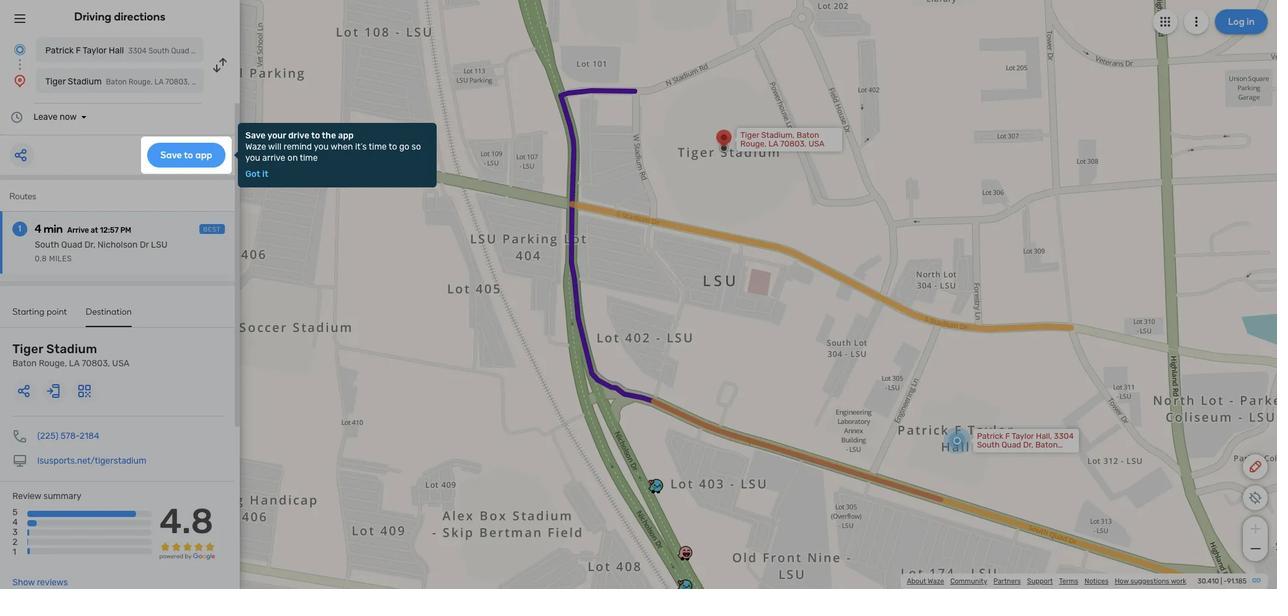 Task type: describe. For each thing, give the bounding box(es) containing it.
driving
[[74, 10, 112, 24]]

91.185
[[1228, 578, 1247, 586]]

lsusports.net/tigerstadium link
[[37, 456, 147, 467]]

tiger stadium, baton rouge, la 70803, usa
[[741, 131, 825, 149]]

south
[[35, 240, 59, 250]]

location image
[[12, 73, 27, 88]]

link image
[[1252, 576, 1262, 586]]

2
[[12, 538, 18, 548]]

arrive
[[263, 153, 286, 163]]

12:57
[[100, 226, 119, 235]]

1 vertical spatial stadium
[[46, 342, 97, 357]]

directions
[[114, 10, 166, 24]]

0 horizontal spatial la
[[69, 359, 80, 369]]

when
[[331, 142, 353, 152]]

patrick
[[45, 45, 74, 56]]

1 horizontal spatial waze
[[928, 578, 945, 586]]

starting point
[[12, 307, 67, 318]]

computer image
[[12, 454, 27, 469]]

0 horizontal spatial rouge,
[[39, 359, 67, 369]]

0 horizontal spatial usa
[[112, 359, 130, 369]]

save your drive to the app waze will remind you when it's time to go so you arrive on time got it
[[246, 131, 421, 180]]

quad
[[61, 240, 82, 250]]

lsu
[[151, 240, 167, 250]]

tiger inside tiger stadium, baton rouge, la 70803, usa
[[741, 131, 760, 140]]

reviews
[[37, 578, 68, 589]]

leave
[[34, 112, 58, 122]]

dr,
[[85, 240, 96, 250]]

zoom out image
[[1248, 542, 1264, 557]]

about waze link
[[907, 578, 945, 586]]

lsusports.net/tigerstadium
[[37, 456, 147, 467]]

how suggestions work link
[[1116, 578, 1187, 586]]

2 vertical spatial 70803,
[[82, 359, 110, 369]]

baton inside tiger stadium, baton rouge, la 70803, usa
[[797, 131, 820, 140]]

0.8
[[35, 255, 47, 264]]

30.410
[[1198, 578, 1220, 586]]

your
[[268, 131, 286, 141]]

0 vertical spatial 70803,
[[165, 78, 190, 86]]

clock image
[[9, 110, 24, 125]]

0 vertical spatial stadium
[[68, 76, 102, 87]]

-
[[1225, 578, 1228, 586]]

2 vertical spatial baton
[[12, 359, 37, 369]]

0 vertical spatial rouge,
[[129, 78, 153, 86]]

will
[[268, 142, 282, 152]]

community
[[951, 578, 988, 586]]

work
[[1172, 578, 1187, 586]]

0 vertical spatial tiger
[[45, 76, 66, 87]]

stadium,
[[762, 131, 795, 140]]

0 vertical spatial you
[[314, 142, 329, 152]]

remind
[[284, 142, 312, 152]]

at
[[91, 226, 98, 235]]

5
[[12, 508, 18, 518]]

got
[[246, 169, 260, 180]]

it
[[262, 169, 268, 180]]

terms link
[[1060, 578, 1079, 586]]

waze inside the save your drive to the app waze will remind you when it's time to go so you arrive on time got it
[[246, 142, 266, 152]]

call image
[[12, 429, 27, 444]]

leave now
[[34, 112, 77, 122]]

la inside tiger stadium, baton rouge, la 70803, usa
[[769, 139, 779, 149]]

point
[[47, 307, 67, 318]]

the
[[322, 131, 336, 141]]

0 vertical spatial tiger stadium baton rouge, la 70803, usa
[[45, 76, 206, 87]]

drive
[[288, 131, 310, 141]]

summary
[[43, 492, 81, 502]]

notices link
[[1085, 578, 1109, 586]]

pencil image
[[1249, 460, 1264, 475]]

review summary
[[12, 492, 81, 502]]

community link
[[951, 578, 988, 586]]

destination
[[86, 307, 132, 318]]



Task type: locate. For each thing, give the bounding box(es) containing it.
dr
[[140, 240, 149, 250]]

2 horizontal spatial tiger
[[741, 131, 760, 140]]

1 horizontal spatial to
[[389, 142, 397, 152]]

usa inside tiger stadium, baton rouge, la 70803, usa
[[809, 139, 825, 149]]

pm
[[120, 226, 131, 235]]

578-
[[61, 431, 80, 442]]

0 vertical spatial time
[[369, 142, 387, 152]]

time
[[369, 142, 387, 152], [300, 153, 318, 163]]

hall
[[109, 45, 124, 56]]

0 vertical spatial waze
[[246, 142, 266, 152]]

waze down save on the left of page
[[246, 142, 266, 152]]

1 vertical spatial usa
[[809, 139, 825, 149]]

driving directions
[[74, 10, 166, 24]]

taylor
[[83, 45, 107, 56]]

1 horizontal spatial 4
[[35, 223, 41, 236]]

terms
[[1060, 578, 1079, 586]]

tiger
[[45, 76, 66, 87], [741, 131, 760, 140], [12, 342, 43, 357]]

tiger left stadium,
[[741, 131, 760, 140]]

routes
[[9, 191, 36, 202]]

zoom in image
[[1248, 522, 1264, 537]]

30.410 | -91.185
[[1198, 578, 1247, 586]]

4 left the min
[[35, 223, 41, 236]]

stadium
[[68, 76, 102, 87], [46, 342, 97, 357]]

1 vertical spatial tiger
[[741, 131, 760, 140]]

4
[[35, 223, 41, 236], [12, 518, 18, 528]]

baton down hall
[[106, 78, 127, 86]]

nicholson
[[98, 240, 138, 250]]

now
[[60, 112, 77, 122]]

1 vertical spatial 4
[[12, 518, 18, 528]]

1 horizontal spatial tiger
[[45, 76, 66, 87]]

patrick f taylor hall button
[[36, 37, 204, 62]]

notices
[[1085, 578, 1109, 586]]

1 vertical spatial 70803,
[[781, 139, 807, 149]]

0 horizontal spatial baton
[[12, 359, 37, 369]]

1 vertical spatial waze
[[928, 578, 945, 586]]

1 inside 5 4 3 2 1
[[12, 548, 16, 558]]

tiger stadium baton rouge, la 70803, usa down point
[[12, 342, 130, 369]]

waze
[[246, 142, 266, 152], [928, 578, 945, 586]]

miles
[[49, 255, 72, 264]]

la
[[155, 78, 164, 86], [769, 139, 779, 149], [69, 359, 80, 369]]

0 horizontal spatial 1
[[12, 548, 16, 558]]

starting
[[12, 307, 44, 318]]

starting point button
[[12, 307, 67, 326]]

1 vertical spatial rouge,
[[741, 139, 767, 149]]

how
[[1116, 578, 1130, 586]]

baton right stadium,
[[797, 131, 820, 140]]

baton
[[106, 78, 127, 86], [797, 131, 820, 140], [12, 359, 37, 369]]

0 vertical spatial to
[[311, 131, 320, 141]]

to left the
[[311, 131, 320, 141]]

1 vertical spatial baton
[[797, 131, 820, 140]]

1 vertical spatial tiger stadium baton rouge, la 70803, usa
[[12, 342, 130, 369]]

0 vertical spatial 1
[[18, 224, 21, 234]]

1 horizontal spatial usa
[[192, 78, 206, 86]]

0 horizontal spatial you
[[246, 153, 260, 163]]

south quad dr, nicholson dr lsu 0.8 miles
[[35, 240, 167, 264]]

tiger stadium baton rouge, la 70803, usa
[[45, 76, 206, 87], [12, 342, 130, 369]]

70803, inside tiger stadium, baton rouge, la 70803, usa
[[781, 139, 807, 149]]

0 vertical spatial la
[[155, 78, 164, 86]]

waze right about on the right
[[928, 578, 945, 586]]

0 horizontal spatial time
[[300, 153, 318, 163]]

tiger down the starting point button
[[12, 342, 43, 357]]

2184
[[80, 431, 99, 442]]

to left go
[[389, 142, 397, 152]]

rouge,
[[129, 78, 153, 86], [741, 139, 767, 149], [39, 359, 67, 369]]

2 horizontal spatial rouge,
[[741, 139, 767, 149]]

5 4 3 2 1
[[12, 508, 18, 558]]

4 min arrive at 12:57 pm
[[35, 223, 131, 236]]

time down remind
[[300, 153, 318, 163]]

partners link
[[994, 578, 1022, 586]]

save
[[246, 131, 266, 141]]

current location image
[[12, 42, 27, 57]]

0 horizontal spatial to
[[311, 131, 320, 141]]

patrick f taylor hall
[[45, 45, 124, 56]]

4.8
[[159, 502, 214, 543]]

to
[[311, 131, 320, 141], [389, 142, 397, 152]]

1 vertical spatial 1
[[12, 548, 16, 558]]

4 up 2
[[12, 518, 18, 528]]

show reviews
[[12, 578, 68, 589]]

go
[[399, 142, 410, 152]]

partners
[[994, 578, 1022, 586]]

0 horizontal spatial waze
[[246, 142, 266, 152]]

on
[[288, 153, 298, 163]]

2 horizontal spatial baton
[[797, 131, 820, 140]]

(225)
[[37, 431, 58, 442]]

f
[[76, 45, 81, 56]]

0 horizontal spatial 4
[[12, 518, 18, 528]]

usa
[[192, 78, 206, 86], [809, 139, 825, 149], [112, 359, 130, 369]]

support
[[1028, 578, 1054, 586]]

2 vertical spatial la
[[69, 359, 80, 369]]

you down the
[[314, 142, 329, 152]]

tiger down patrick
[[45, 76, 66, 87]]

2 horizontal spatial la
[[769, 139, 779, 149]]

1
[[18, 224, 21, 234], [12, 548, 16, 558]]

suggestions
[[1131, 578, 1170, 586]]

stadium down point
[[46, 342, 97, 357]]

(225) 578-2184 link
[[37, 431, 99, 442]]

baton down the starting point button
[[12, 359, 37, 369]]

review
[[12, 492, 41, 502]]

it's
[[355, 142, 367, 152]]

0 vertical spatial baton
[[106, 78, 127, 86]]

2 vertical spatial tiger
[[12, 342, 43, 357]]

70803,
[[165, 78, 190, 86], [781, 139, 807, 149], [82, 359, 110, 369]]

destination button
[[86, 307, 132, 328]]

1 down the routes
[[18, 224, 21, 234]]

min
[[44, 223, 63, 236]]

|
[[1221, 578, 1223, 586]]

support link
[[1028, 578, 1054, 586]]

1 horizontal spatial 70803,
[[165, 78, 190, 86]]

1 horizontal spatial la
[[155, 78, 164, 86]]

show
[[12, 578, 35, 589]]

1 vertical spatial you
[[246, 153, 260, 163]]

1 vertical spatial la
[[769, 139, 779, 149]]

2 horizontal spatial usa
[[809, 139, 825, 149]]

0 vertical spatial usa
[[192, 78, 206, 86]]

(225) 578-2184
[[37, 431, 99, 442]]

0 horizontal spatial tiger
[[12, 342, 43, 357]]

got it button
[[246, 169, 268, 180]]

1 horizontal spatial rouge,
[[129, 78, 153, 86]]

2 vertical spatial usa
[[112, 359, 130, 369]]

you
[[314, 142, 329, 152], [246, 153, 260, 163]]

rouge, inside tiger stadium, baton rouge, la 70803, usa
[[741, 139, 767, 149]]

stadium down patrick f taylor hall
[[68, 76, 102, 87]]

tiger inside tiger stadium baton rouge, la 70803, usa
[[12, 342, 43, 357]]

1 horizontal spatial baton
[[106, 78, 127, 86]]

app
[[338, 131, 354, 141]]

time right the it's
[[369, 142, 387, 152]]

0 vertical spatial 4
[[35, 223, 41, 236]]

so
[[412, 142, 421, 152]]

1 down 3
[[12, 548, 16, 558]]

1 horizontal spatial time
[[369, 142, 387, 152]]

1 horizontal spatial you
[[314, 142, 329, 152]]

best
[[203, 226, 221, 234]]

1 horizontal spatial 1
[[18, 224, 21, 234]]

1 vertical spatial to
[[389, 142, 397, 152]]

3
[[12, 528, 18, 538]]

tiger stadium baton rouge, la 70803, usa down hall
[[45, 76, 206, 87]]

about waze community partners support terms notices how suggestions work
[[907, 578, 1187, 586]]

you up got
[[246, 153, 260, 163]]

1 vertical spatial time
[[300, 153, 318, 163]]

2 vertical spatial rouge,
[[39, 359, 67, 369]]

2 horizontal spatial 70803,
[[781, 139, 807, 149]]

about
[[907, 578, 927, 586]]

arrive
[[67, 226, 89, 235]]

0 horizontal spatial 70803,
[[82, 359, 110, 369]]



Task type: vqa. For each thing, say whether or not it's contained in the screenshot.
1
yes



